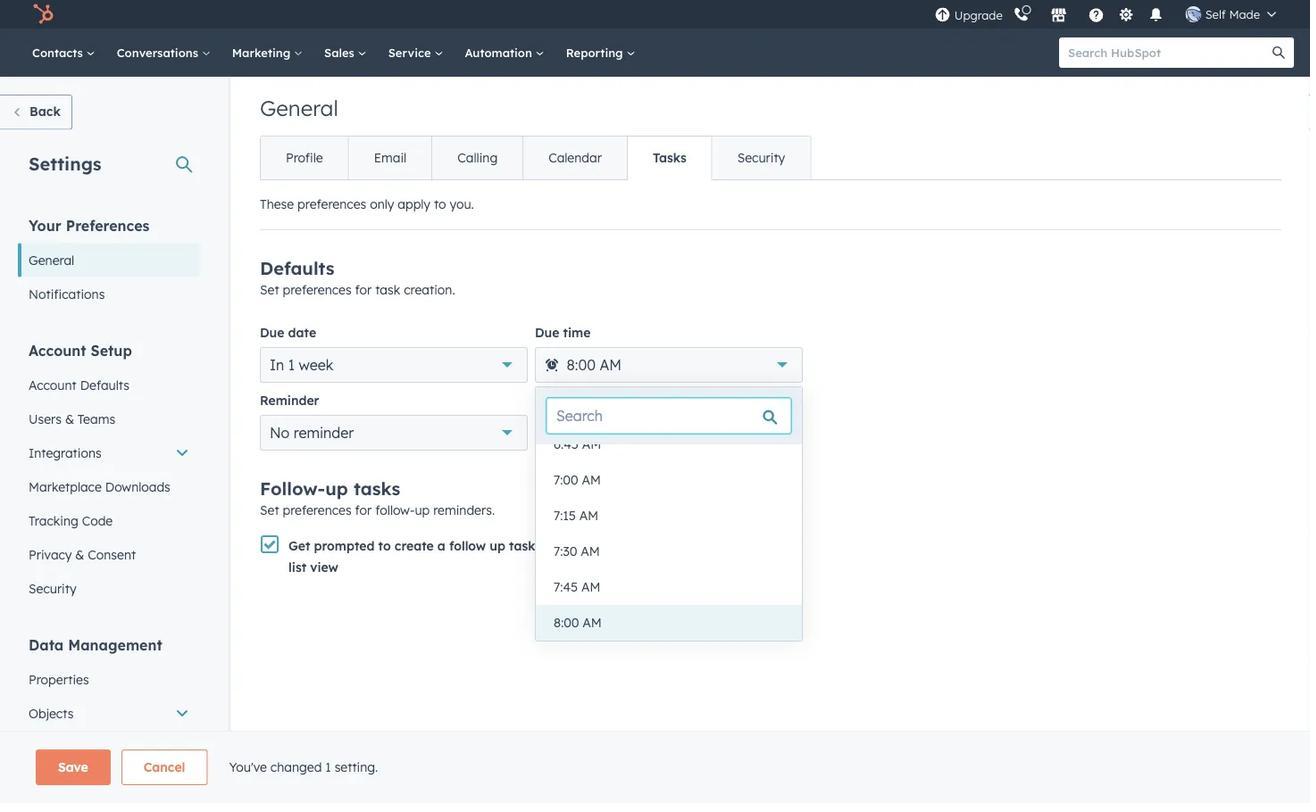 Task type: locate. For each thing, give the bounding box(es) containing it.
back
[[29, 104, 61, 119]]

set up due date
[[260, 282, 279, 298]]

save
[[58, 760, 88, 776]]

am right 7:15
[[579, 508, 598, 524]]

am right 7:30 on the bottom left
[[581, 544, 600, 559]]

notifications link
[[18, 277, 200, 311]]

preferences
[[297, 196, 366, 212], [283, 282, 352, 298], [283, 503, 352, 518]]

& right privacy
[[75, 547, 84, 563]]

set inside follow-up tasks set preferences for follow-up reminders.
[[260, 503, 279, 518]]

navigation
[[260, 136, 811, 180]]

am inside '7:15 am' button
[[579, 508, 598, 524]]

8:00
[[567, 356, 596, 374], [554, 615, 579, 631]]

1 vertical spatial account
[[29, 377, 77, 393]]

data
[[29, 636, 64, 654]]

am right 7:45
[[581, 580, 600, 595]]

a
[[437, 538, 445, 554], [695, 538, 703, 554], [770, 538, 778, 554]]

7:00 am button
[[536, 463, 802, 498]]

to left create
[[378, 538, 391, 554]]

account up users
[[29, 377, 77, 393]]

to
[[434, 196, 446, 212], [378, 538, 391, 554]]

am right 6:45 at left
[[582, 437, 601, 452]]

1 set from the top
[[260, 282, 279, 298]]

calendar
[[548, 150, 602, 166]]

cancel
[[144, 760, 185, 776]]

8:00 am down the 7:45 am at the bottom left of the page
[[554, 615, 602, 631]]

task left from
[[707, 538, 733, 554]]

hubspot link
[[21, 4, 67, 25]]

1 vertical spatial defaults
[[80, 377, 129, 393]]

2 set from the top
[[260, 503, 279, 518]]

service
[[388, 45, 434, 60]]

0 horizontal spatial general
[[29, 252, 74, 268]]

up left tasks
[[325, 478, 348, 500]]

these preferences only apply to you.
[[260, 196, 474, 212]]

self made
[[1205, 7, 1260, 21]]

1 vertical spatial security link
[[18, 572, 200, 606]]

7:30
[[554, 544, 577, 559]]

up
[[325, 478, 348, 500], [415, 503, 430, 518], [490, 538, 505, 554]]

due for due time
[[535, 325, 559, 341]]

reminder
[[294, 424, 354, 442]]

1 vertical spatial set
[[260, 503, 279, 518]]

objects button
[[18, 697, 200, 731]]

0 vertical spatial up
[[325, 478, 348, 500]]

0 horizontal spatial security link
[[18, 572, 200, 606]]

1 horizontal spatial a
[[695, 538, 703, 554]]

1 horizontal spatial defaults
[[260, 257, 335, 280]]

0 horizontal spatial to
[[378, 538, 391, 554]]

8:00 am down due time
[[567, 356, 622, 374]]

help button
[[1081, 0, 1112, 29]]

for left 'creation.'
[[355, 282, 372, 298]]

2 vertical spatial &
[[74, 740, 83, 755]]

tracking code
[[29, 513, 113, 529]]

0 vertical spatial set
[[260, 282, 279, 298]]

for down tasks
[[355, 503, 372, 518]]

8:00 am button
[[535, 347, 803, 383]]

account
[[29, 342, 86, 359], [29, 377, 77, 393]]

am inside 7:00 am button
[[582, 472, 601, 488]]

1 left setting.
[[325, 760, 331, 776]]

2 horizontal spatial task
[[707, 538, 733, 554]]

am for 7:00 am button
[[582, 472, 601, 488]]

due time
[[535, 325, 591, 341]]

a left follow
[[437, 538, 445, 554]]

2 horizontal spatial a
[[770, 538, 778, 554]]

defaults up date
[[260, 257, 335, 280]]

1 vertical spatial 8:00 am
[[554, 615, 602, 631]]

am up search "search field"
[[600, 356, 622, 374]]

0 vertical spatial account
[[29, 342, 86, 359]]

privacy
[[29, 547, 72, 563]]

0 horizontal spatial due
[[260, 325, 284, 341]]

8:00 down 7:45
[[554, 615, 579, 631]]

hubspot image
[[32, 4, 54, 25]]

every
[[539, 538, 573, 554]]

0 horizontal spatial task
[[375, 282, 400, 298]]

1 a from the left
[[437, 538, 445, 554]]

2 vertical spatial up
[[490, 538, 505, 554]]

to left you.
[[434, 196, 446, 212]]

up up create
[[415, 503, 430, 518]]

defaults inside account setup element
[[80, 377, 129, 393]]

task left every
[[509, 538, 535, 554]]

1 vertical spatial for
[[355, 503, 372, 518]]

general
[[260, 95, 338, 121], [29, 252, 74, 268]]

account up account defaults
[[29, 342, 86, 359]]

am for '7:15 am' button
[[579, 508, 598, 524]]

am inside 8:00 am button
[[583, 615, 602, 631]]

no
[[270, 424, 290, 442]]

data management
[[29, 636, 162, 654]]

general up profile
[[260, 95, 338, 121]]

help image
[[1088, 8, 1104, 24]]

get
[[288, 538, 310, 554]]

preferences left only
[[297, 196, 366, 212]]

1 vertical spatial security
[[29, 581, 76, 597]]

get prompted to create a follow up task every time you complete a task from a list view
[[288, 538, 778, 576]]

1 vertical spatial 8:00
[[554, 615, 579, 631]]

0 vertical spatial 8:00
[[567, 356, 596, 374]]

0 vertical spatial general
[[260, 95, 338, 121]]

0 vertical spatial security
[[737, 150, 785, 166]]

1 horizontal spatial due
[[535, 325, 559, 341]]

0 vertical spatial preferences
[[297, 196, 366, 212]]

privacy & consent
[[29, 547, 136, 563]]

am for 8:00 am button
[[583, 615, 602, 631]]

you've changed 1 setting.
[[229, 760, 378, 776]]

calling icon image
[[1013, 7, 1029, 23]]

0 vertical spatial defaults
[[260, 257, 335, 280]]

0 vertical spatial &
[[65, 411, 74, 427]]

& for teams
[[65, 411, 74, 427]]

automation
[[465, 45, 536, 60]]

notifications image
[[1148, 8, 1164, 24]]

am inside 8:00 am dropdown button
[[600, 356, 622, 374]]

your
[[29, 217, 61, 234]]

1 due from the left
[[260, 325, 284, 341]]

security for rightmost security "link"
[[737, 150, 785, 166]]

general inside your preferences element
[[29, 252, 74, 268]]

0 horizontal spatial security
[[29, 581, 76, 597]]

2 vertical spatial preferences
[[283, 503, 352, 518]]

setup
[[91, 342, 132, 359]]

1 vertical spatial to
[[378, 538, 391, 554]]

6:45 am
[[554, 437, 601, 452]]

preferences
[[66, 217, 150, 234]]

follow
[[449, 538, 486, 554]]

account defaults
[[29, 377, 129, 393]]

8:00 down due time
[[567, 356, 596, 374]]

1 for from the top
[[355, 282, 372, 298]]

1 inside popup button
[[288, 356, 295, 374]]

defaults up users & teams link
[[80, 377, 129, 393]]

am inside 6:45 am 'button'
[[582, 437, 601, 452]]

& inside "link"
[[75, 547, 84, 563]]

marketplaces button
[[1040, 0, 1078, 29]]

am down the 7:45 am at the bottom left of the page
[[583, 615, 602, 631]]

users
[[29, 411, 62, 427]]

complete
[[635, 538, 692, 554]]

set
[[260, 282, 279, 298], [260, 503, 279, 518]]

security for the leftmost security "link"
[[29, 581, 76, 597]]

2 due from the left
[[535, 325, 559, 341]]

integrations
[[29, 445, 102, 461]]

am right 7:00
[[582, 472, 601, 488]]

no reminder button
[[260, 415, 528, 451]]

0 vertical spatial 1
[[288, 356, 295, 374]]

notifications
[[29, 286, 105, 302]]

1 right in
[[288, 356, 295, 374]]

no reminder
[[270, 424, 354, 442]]

0 vertical spatial security link
[[711, 137, 810, 179]]

you
[[608, 538, 631, 554]]

menu
[[933, 0, 1289, 29]]

follow-
[[260, 478, 325, 500]]

a right from
[[770, 538, 778, 554]]

date
[[288, 325, 316, 341]]

1 horizontal spatial task
[[509, 538, 535, 554]]

menu containing self made
[[933, 0, 1289, 29]]

1 vertical spatial 1
[[325, 760, 331, 776]]

8:00 inside dropdown button
[[567, 356, 596, 374]]

sales link
[[313, 29, 377, 77]]

set down follow-
[[260, 503, 279, 518]]

0 vertical spatial 8:00 am
[[567, 356, 622, 374]]

navigation containing profile
[[260, 136, 811, 180]]

2 a from the left
[[695, 538, 703, 554]]

a right complete
[[695, 538, 703, 554]]

1 horizontal spatial security
[[737, 150, 785, 166]]

time inside 'get prompted to create a follow up task every time you complete a task from a list view'
[[577, 538, 605, 554]]

notifications button
[[1141, 0, 1171, 29]]

conversations
[[117, 45, 202, 60]]

8:00 am button
[[536, 605, 802, 641]]

am inside 7:45 am button
[[581, 580, 600, 595]]

& up save
[[74, 740, 83, 755]]

profile
[[286, 150, 323, 166]]

up right follow
[[490, 538, 505, 554]]

week
[[299, 356, 333, 374]]

2 for from the top
[[355, 503, 372, 518]]

task left 'creation.'
[[375, 282, 400, 298]]

am inside 7:30 am button
[[581, 544, 600, 559]]

reporting
[[566, 45, 626, 60]]

& inside data management element
[[74, 740, 83, 755]]

7:15 am button
[[536, 498, 802, 534]]

security inside account setup element
[[29, 581, 76, 597]]

ruby anderson image
[[1186, 6, 1202, 22]]

& for export
[[74, 740, 83, 755]]

self made button
[[1175, 0, 1287, 29]]

& right users
[[65, 411, 74, 427]]

properties link
[[18, 663, 200, 697]]

0 vertical spatial for
[[355, 282, 372, 298]]

2 account from the top
[[29, 377, 77, 393]]

properties
[[29, 672, 89, 688]]

account inside account defaults link
[[29, 377, 77, 393]]

0 horizontal spatial 1
[[288, 356, 295, 374]]

in 1 week button
[[260, 347, 528, 383]]

1 vertical spatial preferences
[[283, 282, 352, 298]]

1 horizontal spatial to
[[434, 196, 446, 212]]

preferences down follow-
[[283, 503, 352, 518]]

for
[[355, 282, 372, 298], [355, 503, 372, 518]]

prompted
[[314, 538, 375, 554]]

preferences up date
[[283, 282, 352, 298]]

users & teams link
[[18, 402, 200, 436]]

email
[[374, 150, 407, 166]]

1 vertical spatial general
[[29, 252, 74, 268]]

create
[[395, 538, 434, 554]]

2 horizontal spatial up
[[490, 538, 505, 554]]

1 vertical spatial &
[[75, 547, 84, 563]]

grid grid
[[536, 427, 802, 641]]

1 account from the top
[[29, 342, 86, 359]]

view
[[310, 560, 338, 576]]

in 1 week
[[270, 356, 333, 374]]

1 vertical spatial up
[[415, 503, 430, 518]]

settings image
[[1118, 8, 1134, 24]]

account for account defaults
[[29, 377, 77, 393]]

0 horizontal spatial defaults
[[80, 377, 129, 393]]

audit
[[29, 774, 60, 789]]

8:00 am inside dropdown button
[[567, 356, 622, 374]]

time
[[563, 325, 591, 341], [577, 538, 605, 554]]

conversations link
[[106, 29, 221, 77]]

general down the your at the left of page
[[29, 252, 74, 268]]

settings link
[[1115, 5, 1137, 24]]

cancel button
[[121, 750, 208, 786]]

1 vertical spatial time
[[577, 538, 605, 554]]

7:00
[[554, 472, 578, 488]]

0 horizontal spatial a
[[437, 538, 445, 554]]

reminder
[[260, 393, 319, 409]]

Search search field
[[547, 398, 791, 434]]



Task type: describe. For each thing, give the bounding box(es) containing it.
your preferences
[[29, 217, 150, 234]]

account for account setup
[[29, 342, 86, 359]]

7:30 am button
[[536, 534, 802, 570]]

marketplace downloads
[[29, 479, 170, 495]]

account setup element
[[18, 341, 200, 606]]

task inside defaults set preferences for task creation.
[[375, 282, 400, 298]]

for inside follow-up tasks set preferences for follow-up reminders.
[[355, 503, 372, 518]]

set inside defaults set preferences for task creation.
[[260, 282, 279, 298]]

calendar link
[[523, 137, 627, 179]]

7:15 am
[[554, 508, 598, 524]]

tasks link
[[627, 137, 711, 179]]

calling
[[457, 150, 498, 166]]

due for due date
[[260, 325, 284, 341]]

tracking code link
[[18, 504, 200, 538]]

you've
[[229, 760, 267, 776]]

1 horizontal spatial general
[[260, 95, 338, 121]]

0 vertical spatial time
[[563, 325, 591, 341]]

due date
[[260, 325, 316, 341]]

audit logs link
[[18, 765, 200, 799]]

service link
[[377, 29, 454, 77]]

1 horizontal spatial up
[[415, 503, 430, 518]]

defaults set preferences for task creation.
[[260, 257, 455, 298]]

only
[[370, 196, 394, 212]]

7:45 am button
[[536, 570, 802, 605]]

made
[[1229, 7, 1260, 21]]

preferences inside follow-up tasks set preferences for follow-up reminders.
[[283, 503, 352, 518]]

apply
[[398, 196, 430, 212]]

search button
[[1264, 38, 1294, 68]]

tasks
[[653, 150, 686, 166]]

0 horizontal spatial up
[[325, 478, 348, 500]]

contacts
[[32, 45, 86, 60]]

settings
[[29, 152, 101, 175]]

am for 6:45 am 'button'
[[582, 437, 601, 452]]

your preferences element
[[18, 216, 200, 311]]

downloads
[[105, 479, 170, 495]]

Search HubSpot search field
[[1059, 38, 1278, 68]]

& for consent
[[75, 547, 84, 563]]

integrations button
[[18, 436, 200, 470]]

back link
[[0, 95, 72, 130]]

save button
[[36, 750, 111, 786]]

from
[[737, 538, 766, 554]]

am for 7:45 am button
[[581, 580, 600, 595]]

preferences inside defaults set preferences for task creation.
[[283, 282, 352, 298]]

to inside 'get prompted to create a follow up task every time you complete a task from a list view'
[[378, 538, 391, 554]]

objects
[[29, 706, 74, 722]]

for inside defaults set preferences for task creation.
[[355, 282, 372, 298]]

6:45 am button
[[536, 427, 802, 463]]

contacts link
[[21, 29, 106, 77]]

tasks
[[354, 478, 400, 500]]

3 a from the left
[[770, 538, 778, 554]]

code
[[82, 513, 113, 529]]

marketing
[[232, 45, 294, 60]]

teams
[[78, 411, 115, 427]]

upgrade image
[[935, 8, 951, 24]]

audit logs
[[29, 774, 91, 789]]

management
[[68, 636, 162, 654]]

data management element
[[18, 635, 200, 799]]

marketplaces image
[[1051, 8, 1067, 24]]

changed
[[270, 760, 322, 776]]

consent
[[88, 547, 136, 563]]

upgrade
[[954, 8, 1003, 23]]

profile link
[[261, 137, 348, 179]]

follow-up tasks set preferences for follow-up reminders.
[[260, 478, 495, 518]]

7:15
[[554, 508, 576, 524]]

logs
[[63, 774, 91, 789]]

follow-
[[375, 503, 415, 518]]

8:00 am inside button
[[554, 615, 602, 631]]

7:45 am
[[554, 580, 600, 595]]

import
[[29, 740, 70, 755]]

8:00 inside button
[[554, 615, 579, 631]]

you.
[[450, 196, 474, 212]]

import & export link
[[18, 731, 200, 765]]

search image
[[1273, 46, 1285, 59]]

1 horizontal spatial security link
[[711, 137, 810, 179]]

sales
[[324, 45, 358, 60]]

7:30 am
[[554, 544, 600, 559]]

users & teams
[[29, 411, 115, 427]]

marketplace downloads link
[[18, 470, 200, 504]]

in
[[270, 356, 284, 374]]

reporting link
[[555, 29, 646, 77]]

calling link
[[432, 137, 523, 179]]

am for 7:30 am button
[[581, 544, 600, 559]]

calling icon button
[[1006, 2, 1037, 26]]

self
[[1205, 7, 1226, 21]]

1 horizontal spatial 1
[[325, 760, 331, 776]]

email link
[[348, 137, 432, 179]]

list
[[288, 560, 306, 576]]

up inside 'get prompted to create a follow up task every time you complete a task from a list view'
[[490, 538, 505, 554]]

0 vertical spatial to
[[434, 196, 446, 212]]

defaults inside defaults set preferences for task creation.
[[260, 257, 335, 280]]



Task type: vqa. For each thing, say whether or not it's contained in the screenshot.
'Oct 31, 2023 at 1:55 PM MDT'
no



